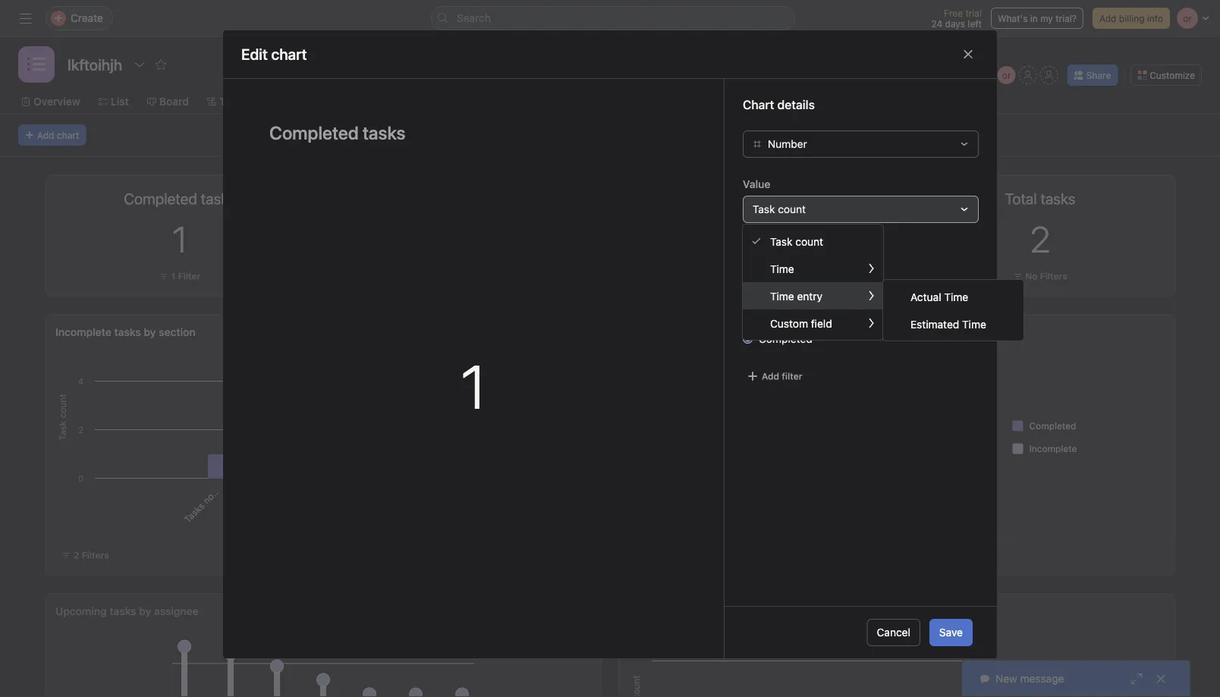 Task type: locate. For each thing, give the bounding box(es) containing it.
1 horizontal spatial add
[[762, 371, 780, 382]]

1 filter down the 0 button
[[745, 271, 775, 282]]

1 horizontal spatial completed
[[1030, 421, 1077, 432]]

tasks right upcoming at the bottom left
[[110, 606, 136, 618]]

0 vertical spatial 1 button
[[172, 218, 188, 260]]

1 horizontal spatial close image
[[1156, 673, 1168, 686]]

1 horizontal spatial incomplete
[[759, 304, 814, 317]]

1 vertical spatial in
[[213, 482, 226, 495]]

filters for incomplete tasks by section
[[82, 550, 109, 561]]

task completion status
[[743, 280, 845, 291]]

1 filter for 1
[[171, 271, 201, 282]]

2
[[1031, 218, 1051, 260], [74, 550, 79, 561]]

close image
[[963, 48, 975, 60], [1156, 673, 1168, 686]]

chart
[[57, 130, 79, 140]]

add filter
[[762, 371, 803, 382]]

section
[[225, 452, 255, 482]]

2 horizontal spatial filters
[[1041, 271, 1068, 282]]

1 horizontal spatial 1 filter
[[745, 271, 775, 282]]

not
[[201, 489, 218, 506]]

tasks for by
[[657, 326, 684, 339]]

count up time link
[[796, 235, 824, 248]]

filter for 1
[[178, 271, 201, 282]]

0 vertical spatial add
[[1100, 13, 1117, 24]]

actual time
[[911, 291, 969, 303]]

add for add billing info
[[1100, 13, 1117, 24]]

filters
[[743, 248, 778, 262], [1041, 271, 1068, 282], [82, 550, 109, 561]]

task
[[753, 203, 776, 216], [771, 235, 793, 248], [743, 280, 764, 291], [629, 606, 653, 618]]

1 horizontal spatial 1 filter button
[[729, 269, 779, 284]]

filters inside '2 filters' button
[[82, 550, 109, 561]]

no filters
[[1026, 271, 1068, 282]]

0 horizontal spatial 1 filter button
[[155, 269, 205, 284]]

0 vertical spatial close image
[[963, 48, 975, 60]]

1 1 filter from the left
[[171, 271, 201, 282]]

2 inside button
[[74, 550, 79, 561]]

1 horizontal spatial 2
[[1031, 218, 1051, 260]]

1 filter from the left
[[178, 271, 201, 282]]

my
[[1041, 13, 1054, 24]]

add left filter on the bottom right
[[762, 371, 780, 382]]

1 filter button
[[155, 269, 205, 284], [729, 269, 779, 284]]

1 horizontal spatial 1 button
[[461, 350, 487, 422]]

2 up no filters button
[[1031, 218, 1051, 260]]

task count
[[753, 203, 806, 216], [771, 235, 824, 248]]

tasks left by section
[[114, 326, 141, 339]]

board link
[[147, 93, 189, 110]]

completed tasks
[[124, 190, 236, 208]]

task count up time link
[[771, 235, 824, 248]]

1 horizontal spatial in
[[1031, 13, 1039, 24]]

time entry
[[771, 290, 823, 302]]

days
[[946, 18, 966, 29]]

in inside tasks not in a section
[[213, 482, 226, 495]]

2 filters
[[74, 550, 109, 561]]

None text field
[[64, 51, 126, 78]]

custom field link
[[743, 310, 884, 337]]

a button to remove the filter image
[[964, 281, 973, 290]]

filter down the 0 button
[[752, 271, 775, 282]]

free trial 24 days left
[[932, 8, 982, 29]]

what's in my trial? button
[[992, 8, 1084, 29]]

count
[[778, 203, 806, 216], [796, 235, 824, 248]]

save button
[[930, 620, 973, 647]]

0 vertical spatial filters
[[743, 248, 778, 262]]

tasks for by assignee
[[110, 606, 136, 618]]

filters inside no filters button
[[1041, 271, 1068, 282]]

0 horizontal spatial completion
[[655, 606, 711, 618]]

task count link
[[743, 228, 884, 255]]

filter up by section
[[178, 271, 201, 282]]

1 horizontal spatial filter
[[752, 271, 775, 282]]

1 vertical spatial incomplete
[[55, 326, 112, 339]]

overdue tasks
[[706, 190, 802, 208]]

incomplete tasks by section
[[55, 326, 196, 339]]

2 horizontal spatial add
[[1100, 13, 1117, 24]]

1 vertical spatial filters
[[1041, 271, 1068, 282]]

2 filter from the left
[[752, 271, 775, 282]]

0 horizontal spatial in
[[213, 482, 226, 495]]

filter
[[782, 371, 803, 382]]

no
[[1026, 271, 1038, 282]]

0 horizontal spatial filter
[[178, 271, 201, 282]]

2 vertical spatial incomplete
[[1030, 444, 1078, 454]]

2 up upcoming at the bottom left
[[74, 550, 79, 561]]

1 vertical spatial close image
[[1156, 673, 1168, 686]]

2 1 filter from the left
[[745, 271, 775, 282]]

add for add chart
[[37, 130, 54, 140]]

0 horizontal spatial completed
[[759, 333, 813, 345]]

0 vertical spatial completed
[[759, 333, 813, 345]]

tasks not in a section
[[182, 452, 255, 525]]

0 horizontal spatial 2
[[74, 550, 79, 561]]

1
[[172, 218, 188, 260], [171, 271, 176, 282], [745, 271, 750, 282], [461, 350, 487, 422]]

or button
[[998, 66, 1016, 84]]

1 1 filter button from the left
[[155, 269, 205, 284]]

1 filter button up by section
[[155, 269, 205, 284]]

tasks
[[114, 326, 141, 339], [657, 326, 684, 339], [110, 606, 136, 618]]

share
[[1087, 70, 1112, 80]]

add left billing on the right of page
[[1100, 13, 1117, 24]]

0 horizontal spatial filters
[[82, 550, 109, 561]]

time down the actual time link
[[963, 318, 987, 330]]

1 button
[[172, 218, 188, 260], [461, 350, 487, 422]]

1 vertical spatial add
[[37, 130, 54, 140]]

search button
[[431, 6, 796, 30]]

list image
[[27, 55, 46, 74]]

1 vertical spatial 2
[[74, 550, 79, 561]]

2 vertical spatial filters
[[82, 550, 109, 561]]

task inside dropdown button
[[753, 203, 776, 216]]

time
[[771, 263, 795, 275], [771, 290, 795, 302], [945, 291, 969, 303], [963, 318, 987, 330]]

in
[[1031, 13, 1039, 24], [213, 482, 226, 495]]

count inside dropdown button
[[778, 203, 806, 216]]

filter
[[178, 271, 201, 282], [752, 271, 775, 282]]

what's in my trial?
[[998, 13, 1077, 24]]

task count down value at right
[[753, 203, 806, 216]]

number
[[768, 138, 808, 150]]

add
[[1100, 13, 1117, 24], [37, 130, 54, 140], [762, 371, 780, 382]]

in inside button
[[1031, 13, 1039, 24]]

2 filters button
[[55, 545, 116, 566]]

0 vertical spatial 2
[[1031, 218, 1051, 260]]

upcoming
[[55, 606, 107, 618]]

0 horizontal spatial incomplete
[[55, 326, 112, 339]]

0 horizontal spatial 1 filter
[[171, 271, 201, 282]]

0 vertical spatial in
[[1031, 13, 1039, 24]]

count up task count link
[[778, 203, 806, 216]]

1 filter button for 1
[[155, 269, 205, 284]]

0 vertical spatial count
[[778, 203, 806, 216]]

task completion over time
[[629, 606, 761, 618]]

2 for 2 filters
[[74, 550, 79, 561]]

1 vertical spatial completion
[[655, 606, 711, 618]]

close image right the expand new message icon
[[1156, 673, 1168, 686]]

1 vertical spatial count
[[796, 235, 824, 248]]

by assignee
[[139, 606, 199, 618]]

0 horizontal spatial close image
[[963, 48, 975, 60]]

1 filter button down "0"
[[729, 269, 779, 284]]

incomplete
[[759, 304, 814, 317], [55, 326, 112, 339], [1030, 444, 1078, 454]]

filters up upcoming at the bottom left
[[82, 550, 109, 561]]

1 vertical spatial task count
[[771, 235, 824, 248]]

1 filter up by section
[[171, 271, 201, 282]]

overview
[[33, 95, 80, 108]]

1 filter for 0
[[745, 271, 775, 282]]

task count inside task count dropdown button
[[753, 203, 806, 216]]

24
[[932, 18, 943, 29]]

add for add filter
[[762, 371, 780, 382]]

add billing info
[[1100, 13, 1164, 24]]

0 horizontal spatial add
[[37, 130, 54, 140]]

1 filter
[[171, 271, 201, 282], [745, 271, 775, 282]]

2 vertical spatial add
[[762, 371, 780, 382]]

entry
[[798, 290, 823, 302]]

close image down left
[[963, 48, 975, 60]]

add inside dropdown button
[[762, 371, 780, 382]]

filters right no
[[1041, 271, 1068, 282]]

filters up task completion status
[[743, 248, 778, 262]]

0 vertical spatial task count
[[753, 203, 806, 216]]

0 vertical spatial completion
[[766, 280, 815, 291]]

tasks left by
[[657, 326, 684, 339]]

add left chart
[[37, 130, 54, 140]]

completion
[[766, 280, 815, 291], [655, 606, 711, 618]]

2 1 filter button from the left
[[729, 269, 779, 284]]

1 horizontal spatial completion
[[766, 280, 815, 291]]



Task type: vqa. For each thing, say whether or not it's contained in the screenshot.
"by assignee"
yes



Task type: describe. For each thing, give the bounding box(es) containing it.
billing
[[1120, 13, 1145, 24]]

2 horizontal spatial incomplete
[[1030, 444, 1078, 454]]

over time
[[714, 606, 761, 618]]

new message
[[996, 673, 1065, 686]]

expand new message image
[[1131, 673, 1143, 686]]

board
[[159, 95, 189, 108]]

search
[[457, 12, 491, 24]]

free
[[945, 8, 964, 18]]

status
[[818, 280, 845, 291]]

upcoming tasks by assignee
[[55, 606, 199, 618]]

overview link
[[21, 93, 80, 110]]

2 button
[[1031, 218, 1051, 260]]

time link
[[743, 255, 884, 282]]

0
[[743, 218, 765, 260]]

filter for 0
[[752, 271, 775, 282]]

add billing info button
[[1093, 8, 1171, 29]]

time up task completion status
[[771, 263, 795, 275]]

what's
[[998, 13, 1028, 24]]

edit chart
[[241, 45, 307, 63]]

value
[[743, 178, 771, 191]]

a
[[220, 477, 231, 488]]

estimated
[[911, 318, 960, 330]]

time left "entry"
[[771, 290, 795, 302]]

or
[[1003, 70, 1012, 80]]

total tasks by completion status
[[629, 326, 791, 339]]

1 horizontal spatial filters
[[743, 248, 778, 262]]

field
[[811, 317, 833, 330]]

timeline
[[219, 95, 262, 108]]

custom
[[771, 317, 809, 330]]

task count button
[[743, 196, 979, 223]]

0 button
[[743, 218, 765, 260]]

completion for over time
[[655, 606, 711, 618]]

time down the a button to remove the filter icon
[[945, 291, 969, 303]]

actual time link
[[884, 283, 1024, 311]]

cancel
[[877, 627, 911, 639]]

completion for status
[[766, 280, 815, 291]]

cancel button
[[867, 620, 921, 647]]

0 horizontal spatial 1 button
[[172, 218, 188, 260]]

list link
[[99, 93, 129, 110]]

task count inside task count link
[[771, 235, 824, 248]]

Completed tasks text field
[[260, 115, 688, 150]]

custom field
[[771, 317, 833, 330]]

total
[[629, 326, 654, 339]]

left
[[968, 18, 982, 29]]

1 vertical spatial 1 button
[[461, 350, 487, 422]]

filters for total tasks
[[1041, 271, 1068, 282]]

number button
[[743, 131, 979, 158]]

1 vertical spatial completed
[[1030, 421, 1077, 432]]

by section
[[144, 326, 196, 339]]

estimated time link
[[884, 311, 1024, 338]]

actual
[[911, 291, 942, 303]]

completion status
[[701, 326, 791, 339]]

add chart button
[[18, 125, 86, 146]]

Completed radio
[[743, 334, 753, 344]]

add filter button
[[743, 366, 807, 387]]

add to starred image
[[155, 58, 167, 71]]

total tasks
[[1006, 190, 1076, 208]]

search list box
[[431, 6, 796, 30]]

info
[[1148, 13, 1164, 24]]

1 filter button for 0
[[729, 269, 779, 284]]

trial
[[966, 8, 982, 18]]

time entry link
[[743, 282, 884, 310]]

timeline link
[[207, 93, 262, 110]]

0 vertical spatial incomplete
[[759, 304, 814, 317]]

estimated time
[[911, 318, 987, 330]]

save
[[940, 627, 964, 639]]

share button
[[1068, 65, 1119, 86]]

tasks
[[182, 501, 207, 525]]

add chart
[[37, 130, 79, 140]]

no filters button
[[1010, 269, 1072, 284]]

2 for 2
[[1031, 218, 1051, 260]]

by
[[686, 326, 699, 339]]

list
[[111, 95, 129, 108]]

tasks for by section
[[114, 326, 141, 339]]

chart details
[[743, 98, 815, 112]]

trial?
[[1056, 13, 1077, 24]]



